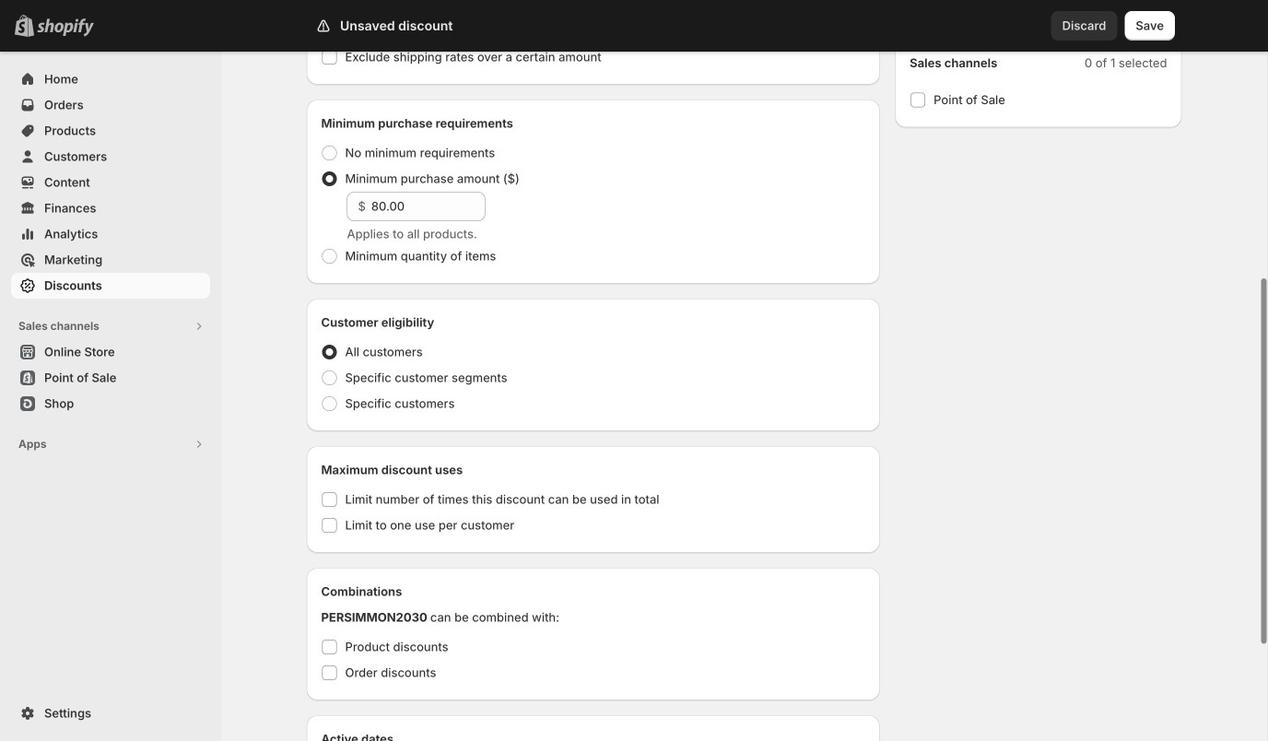 Task type: describe. For each thing, give the bounding box(es) containing it.
shopify image
[[37, 18, 94, 37]]



Task type: vqa. For each thing, say whether or not it's contained in the screenshot.
'Sales' associated with Sales by variant SKU
no



Task type: locate. For each thing, give the bounding box(es) containing it.
0.00 text field
[[371, 192, 485, 221]]



